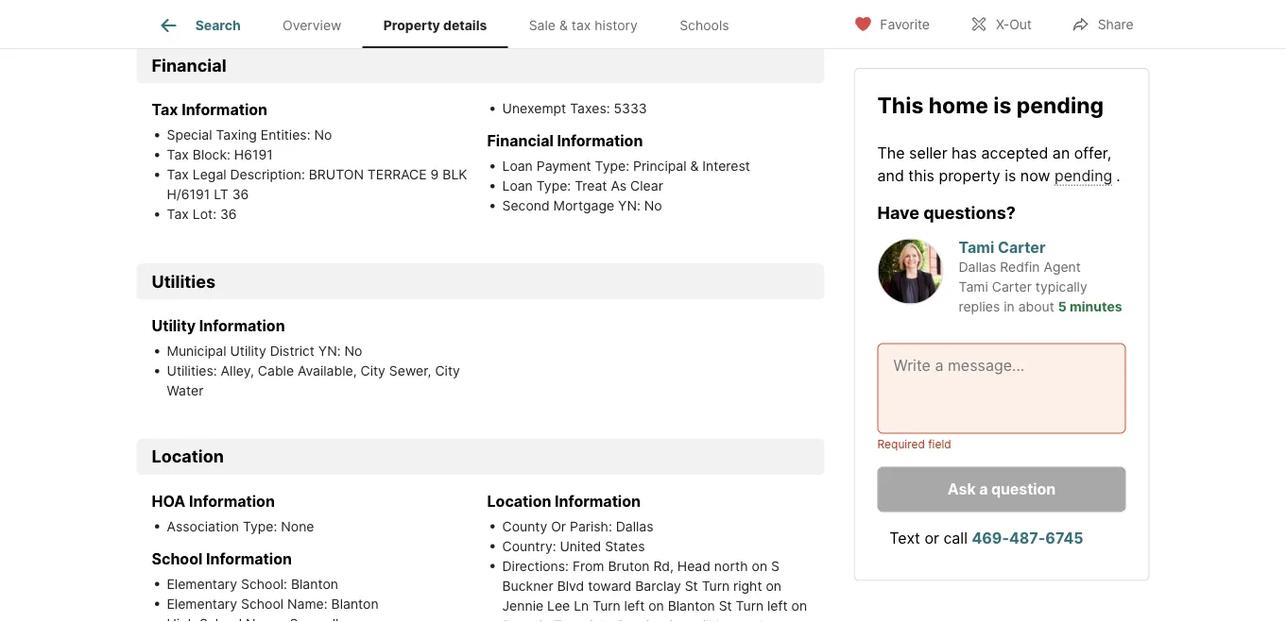 Task type: vqa. For each thing, say whether or not it's contained in the screenshot.
this
yes



Task type: describe. For each thing, give the bounding box(es) containing it.
rd,
[[653, 559, 674, 575]]

sale & tax history
[[529, 17, 638, 33]]

information for location
[[555, 492, 641, 511]]

name:
[[287, 596, 328, 612]]

hoa
[[152, 492, 185, 511]]

financial for financial information loan payment type: principal & interest loan type: treat as clear second mortgage yn: no
[[487, 132, 554, 150]]

barclay
[[635, 578, 681, 594]]

unexempt taxes: 5333
[[502, 101, 647, 117]]

special
[[167, 127, 212, 143]]

water
[[167, 383, 204, 399]]

interest
[[702, 158, 750, 174]]

469-487-6745 link
[[972, 529, 1084, 548]]

schools tab
[[659, 3, 750, 48]]

& inside tab
[[559, 17, 568, 33]]

typically
[[1036, 279, 1088, 295]]

property
[[939, 166, 1001, 185]]

offer,
[[1074, 143, 1112, 162]]

lee
[[547, 598, 570, 614]]

h/6191
[[167, 187, 210, 203]]

tami for tami carter typically replies in about
[[959, 279, 988, 295]]

2 horizontal spatial type:
[[595, 158, 629, 174]]

lot:
[[193, 207, 216, 223]]

tax down special
[[167, 147, 189, 163]]

& inside financial information loan payment type: principal & interest loan type: treat as clear second mortgage yn: no
[[690, 158, 699, 174]]

5333
[[614, 101, 647, 117]]

property
[[384, 17, 440, 33]]

1 city from the left
[[361, 363, 386, 379]]

469-
[[972, 529, 1009, 548]]

information for hoa
[[189, 492, 275, 511]]

legal
[[193, 167, 226, 183]]

in
[[1004, 299, 1015, 315]]

property details
[[384, 17, 487, 33]]

have
[[878, 202, 920, 223]]

municipal
[[167, 344, 226, 360]]

type: inside hoa information association type: none
[[243, 519, 277, 535]]

1 horizontal spatial type:
[[537, 178, 571, 194]]

treat
[[575, 178, 607, 194]]

have questions?
[[878, 202, 1016, 223]]

states
[[605, 539, 645, 555]]

no inside tax information special taxing entities: no tax block: h6191
[[314, 127, 332, 143]]

as
[[611, 178, 627, 194]]

location for location
[[152, 447, 224, 467]]

property details tab
[[363, 3, 508, 48]]

association
[[167, 519, 239, 535]]

information for tax
[[182, 101, 268, 119]]

6745
[[1046, 529, 1084, 548]]

terrace
[[368, 167, 427, 183]]

history
[[595, 17, 638, 33]]

sale & tax history tab
[[508, 3, 659, 48]]

out
[[1010, 17, 1032, 33]]

agent
[[1044, 259, 1081, 275]]

0 vertical spatial st
[[685, 578, 698, 594]]

dallas redfin agenttami carter image
[[878, 238, 944, 305]]

overview
[[283, 17, 342, 33]]

information for school
[[206, 550, 292, 568]]

north
[[714, 559, 748, 575]]

overview tab
[[262, 3, 363, 48]]

s
[[771, 559, 780, 575]]

head
[[677, 559, 711, 575]]

bruton
[[309, 167, 364, 183]]

1 vertical spatial st
[[719, 598, 732, 614]]

1 loan from the top
[[502, 158, 533, 174]]

about
[[1018, 299, 1055, 315]]

hoa information association type: none
[[152, 492, 314, 535]]

tax for information
[[152, 101, 178, 119]]

destination
[[618, 618, 688, 623]]

minutes
[[1070, 299, 1122, 315]]

share button
[[1055, 4, 1150, 43]]

this
[[878, 92, 924, 118]]

Write a message... text field
[[894, 355, 1110, 423]]

call
[[944, 529, 968, 548]]

home
[[929, 92, 989, 118]]

tami carter typically replies in about
[[959, 279, 1088, 315]]

0 horizontal spatial utility
[[152, 317, 196, 336]]

required
[[878, 438, 925, 452]]

alley,
[[221, 363, 254, 379]]

bruton
[[608, 559, 650, 575]]

seller
[[909, 143, 948, 162]]

1 vertical spatial pending
[[1055, 166, 1113, 185]]

tax
[[572, 17, 591, 33]]

required field
[[878, 438, 951, 452]]

sale
[[529, 17, 556, 33]]

pending link
[[1055, 166, 1113, 185]]

0 horizontal spatial st
[[537, 618, 550, 623]]

blk
[[443, 167, 467, 183]]

has
[[952, 143, 977, 162]]

information for utility
[[199, 317, 285, 336]]

text
[[890, 529, 920, 548]]

district
[[270, 344, 315, 360]]

ln
[[574, 598, 589, 614]]

accepted
[[981, 143, 1048, 162]]

2 elementary from the top
[[167, 596, 237, 612]]

replies
[[959, 299, 1000, 315]]

1 vertical spatial 36
[[220, 207, 237, 223]]

blvd
[[557, 578, 584, 594]]

an
[[1053, 143, 1070, 162]]

be
[[716, 618, 732, 623]]

lt
[[214, 187, 228, 203]]

block:
[[193, 147, 231, 163]]

h6191
[[234, 147, 273, 163]]

description:
[[230, 167, 305, 183]]

0 vertical spatial pending
[[1017, 92, 1104, 118]]

2 city from the left
[[435, 363, 460, 379]]



Task type: locate. For each thing, give the bounding box(es) containing it.
information inside tax information special taxing entities: no tax block: h6191
[[182, 101, 268, 119]]

1 elementary from the top
[[167, 577, 237, 593]]

0 horizontal spatial financial
[[152, 55, 226, 76]]

1 vertical spatial tami
[[959, 279, 988, 295]]

bruton terrace 9 blk h/6191 lt 36
[[167, 167, 467, 203]]

0 vertical spatial dallas
[[959, 259, 996, 275]]

1 horizontal spatial yn:
[[618, 198, 641, 214]]

tami inside tami carter typically replies in about
[[959, 279, 988, 295]]

0 horizontal spatial &
[[559, 17, 568, 33]]

0 vertical spatial right
[[733, 578, 762, 594]]

dallas inside location information county or parish: dallas country: united states
[[616, 519, 654, 535]]

financial inside financial information loan payment type: principal & interest loan type: treat as clear second mortgage yn: no
[[487, 132, 554, 150]]

tax for lot:
[[167, 207, 189, 223]]

entities:
[[261, 127, 310, 143]]

carter inside the tami carter dallas redfin agent
[[998, 238, 1046, 257]]

carter for tami carter dallas redfin agent
[[998, 238, 1046, 257]]

1 horizontal spatial financial
[[487, 132, 554, 150]]

united
[[560, 539, 601, 555]]

blanton up name:
[[291, 577, 338, 593]]

blanton right name:
[[331, 596, 379, 612]]

information up taxing in the top left of the page
[[182, 101, 268, 119]]

5
[[1058, 299, 1067, 315]]

pending
[[1017, 92, 1104, 118], [1055, 166, 1113, 185]]

or
[[925, 529, 939, 548]]

information down 'taxes:'
[[557, 132, 643, 150]]

1 vertical spatial yn:
[[318, 344, 341, 360]]

carter up the in
[[992, 279, 1032, 295]]

36
[[232, 187, 249, 203], [220, 207, 237, 223]]

1 horizontal spatial utility
[[230, 344, 266, 360]]

financial down unexempt
[[487, 132, 554, 150]]

1 vertical spatial right
[[585, 618, 614, 623]]

yn: inside financial information loan payment type: principal & interest loan type: treat as clear second mortgage yn: no
[[618, 198, 641, 214]]

ask a question
[[948, 480, 1056, 499]]

1 horizontal spatial school
[[241, 596, 284, 612]]

tami
[[959, 238, 994, 257], [959, 279, 988, 295]]

0 vertical spatial financial
[[152, 55, 226, 76]]

redfin
[[1000, 259, 1040, 275]]

0 horizontal spatial school
[[152, 550, 203, 568]]

utility up municipal
[[152, 317, 196, 336]]

1 horizontal spatial left
[[767, 598, 788, 614]]

tami carter link
[[959, 238, 1046, 257]]

dallas down tami carter link
[[959, 259, 996, 275]]

0 vertical spatial school
[[152, 550, 203, 568]]

school down school:
[[241, 596, 284, 612]]

unexempt
[[502, 101, 566, 117]]

right
[[733, 578, 762, 594], [585, 618, 614, 623]]

0 horizontal spatial right
[[585, 618, 614, 623]]

from bruton rd,  head north on s buckner blvd toward barclay st  turn right on jennie lee ln  turn left on blanton st  turn left on reva st  turn right  destination will be on 
[[502, 559, 807, 623]]

tami inside the tami carter dallas redfin agent
[[959, 238, 994, 257]]

pending up an
[[1017, 92, 1104, 118]]

0 vertical spatial utility
[[152, 317, 196, 336]]

elementary
[[167, 577, 237, 593], [167, 596, 237, 612]]

9
[[431, 167, 439, 183]]

the seller has accepted an offer, and this property is now
[[878, 143, 1112, 185]]

x-out button
[[954, 4, 1048, 43]]

country:
[[502, 539, 556, 555]]

this home is pending
[[878, 92, 1104, 118]]

and
[[878, 166, 904, 185]]

information up association
[[189, 492, 275, 511]]

this
[[909, 166, 935, 185]]

is down accepted
[[1005, 166, 1016, 185]]

yn: up available, on the left of the page
[[318, 344, 341, 360]]

tax legal description:
[[167, 167, 309, 183]]

details
[[443, 17, 487, 33]]

information inside location information county or parish: dallas country: united states
[[555, 492, 641, 511]]

on
[[752, 559, 768, 575], [766, 578, 782, 594], [648, 598, 664, 614], [792, 598, 807, 614], [736, 618, 751, 623]]

36 inside bruton terrace 9 blk h/6191 lt 36
[[232, 187, 249, 203]]

location for location information county or parish: dallas country: united states
[[487, 492, 551, 511]]

city right sewer,
[[435, 363, 460, 379]]

1 horizontal spatial right
[[733, 578, 762, 594]]

clear
[[630, 178, 663, 194]]

the
[[878, 143, 905, 162]]

toward
[[588, 578, 632, 594]]

information for financial
[[557, 132, 643, 150]]

utility up alley,
[[230, 344, 266, 360]]

no
[[314, 127, 332, 143], [644, 198, 662, 214], [344, 344, 362, 360]]

blanton
[[291, 577, 338, 593], [331, 596, 379, 612], [668, 598, 715, 614]]

1 horizontal spatial st
[[685, 578, 698, 594]]

location up hoa
[[152, 447, 224, 467]]

second
[[502, 198, 550, 214]]

tax up h/6191
[[167, 167, 189, 183]]

1 horizontal spatial no
[[344, 344, 362, 360]]

x-out
[[996, 17, 1032, 33]]

share
[[1098, 17, 1134, 33]]

1 vertical spatial location
[[487, 492, 551, 511]]

yn: inside utility information municipal utility district yn: no
[[318, 344, 341, 360]]

st down the head
[[685, 578, 698, 594]]

ask a question button
[[878, 467, 1126, 512]]

directions:
[[502, 559, 573, 575]]

available,
[[298, 363, 357, 379]]

jennie
[[502, 598, 544, 614]]

location up county
[[487, 492, 551, 511]]

utilities:
[[167, 363, 221, 379]]

carter for tami carter typically replies in about
[[992, 279, 1032, 295]]

1 left from the left
[[624, 598, 645, 614]]

none
[[281, 519, 314, 535]]

school:
[[241, 577, 287, 593]]

now
[[1021, 166, 1050, 185]]

1 horizontal spatial city
[[435, 363, 460, 379]]

tax up special
[[152, 101, 178, 119]]

right down ln
[[585, 618, 614, 623]]

city left sewer,
[[361, 363, 386, 379]]

0 vertical spatial is
[[994, 92, 1012, 118]]

0 vertical spatial tami
[[959, 238, 994, 257]]

2 loan from the top
[[502, 178, 533, 194]]

2 horizontal spatial no
[[644, 198, 662, 214]]

blanton up will
[[668, 598, 715, 614]]

is
[[994, 92, 1012, 118], [1005, 166, 1016, 185]]

2 vertical spatial no
[[344, 344, 362, 360]]

tab list containing search
[[137, 0, 765, 48]]

location information county or parish: dallas country: united states
[[487, 492, 654, 555]]

no inside utility information municipal utility district yn: no
[[344, 344, 362, 360]]

no right entities:
[[314, 127, 332, 143]]

tax information special taxing entities: no tax block: h6191
[[152, 101, 332, 163]]

buckner
[[502, 578, 554, 594]]

1 horizontal spatial dallas
[[959, 259, 996, 275]]

1 vertical spatial dallas
[[616, 519, 654, 535]]

1 tami from the top
[[959, 238, 994, 257]]

0 vertical spatial elementary
[[167, 577, 237, 593]]

school information elementary school: blanton elementary school name: blanton
[[152, 550, 379, 612]]

will
[[692, 618, 712, 623]]

information up parish:
[[555, 492, 641, 511]]

dallas inside the tami carter dallas redfin agent
[[959, 259, 996, 275]]

mortgage
[[553, 198, 614, 214]]

alley, cable available, city sewer, city water
[[167, 363, 460, 399]]

dallas up states
[[616, 519, 654, 535]]

information inside financial information loan payment type: principal & interest loan type: treat as clear second mortgage yn: no
[[557, 132, 643, 150]]

is inside the seller has accepted an offer, and this property is now
[[1005, 166, 1016, 185]]

1 vertical spatial elementary
[[167, 596, 237, 612]]

carter inside tami carter typically replies in about
[[992, 279, 1032, 295]]

yn:
[[618, 198, 641, 214], [318, 344, 341, 360]]

36 right lt
[[232, 187, 249, 203]]

& left tax
[[559, 17, 568, 33]]

pending down offer, at the top right of page
[[1055, 166, 1113, 185]]

0 horizontal spatial location
[[152, 447, 224, 467]]

1 vertical spatial &
[[690, 158, 699, 174]]

left down s
[[767, 598, 788, 614]]

1 vertical spatial loan
[[502, 178, 533, 194]]

or
[[551, 519, 566, 535]]

information inside utility information municipal utility district yn: no
[[199, 317, 285, 336]]

information up school:
[[206, 550, 292, 568]]

favorite button
[[838, 4, 946, 43]]

0 vertical spatial yn:
[[618, 198, 641, 214]]

2 tami from the top
[[959, 279, 988, 295]]

type: down payment
[[537, 178, 571, 194]]

tami up replies
[[959, 279, 988, 295]]

a
[[979, 480, 988, 499]]

st up be
[[719, 598, 732, 614]]

no up available, on the left of the page
[[344, 344, 362, 360]]

tax lot: 36
[[167, 207, 237, 223]]

0 vertical spatial type:
[[595, 158, 629, 174]]

turn
[[702, 578, 730, 594], [593, 598, 621, 614], [736, 598, 764, 614], [553, 618, 581, 623]]

0 horizontal spatial no
[[314, 127, 332, 143]]

information inside hoa information association type: none
[[189, 492, 275, 511]]

information up alley,
[[199, 317, 285, 336]]

financial
[[152, 55, 226, 76], [487, 132, 554, 150]]

school
[[152, 550, 203, 568], [241, 596, 284, 612]]

pending .
[[1055, 166, 1121, 185]]

utilities
[[152, 271, 216, 292]]

type: up as
[[595, 158, 629, 174]]

parish:
[[570, 519, 612, 535]]

no down clear
[[644, 198, 662, 214]]

type: left none
[[243, 519, 277, 535]]

st down lee
[[537, 618, 550, 623]]

school down association
[[152, 550, 203, 568]]

is right home
[[994, 92, 1012, 118]]

0 horizontal spatial dallas
[[616, 519, 654, 535]]

tami for tami carter dallas redfin agent
[[959, 238, 994, 257]]

1 vertical spatial utility
[[230, 344, 266, 360]]

1 vertical spatial carter
[[992, 279, 1032, 295]]

1 vertical spatial no
[[644, 198, 662, 214]]

carter
[[998, 238, 1046, 257], [992, 279, 1032, 295]]

1 vertical spatial financial
[[487, 132, 554, 150]]

0 vertical spatial loan
[[502, 158, 533, 174]]

0 horizontal spatial left
[[624, 598, 645, 614]]

yn: down as
[[618, 198, 641, 214]]

blanton inside the from bruton rd,  head north on s buckner blvd toward barclay st  turn right on jennie lee ln  turn left on blanton st  turn left on reva st  turn right  destination will be on
[[668, 598, 715, 614]]

tami carter dallas redfin agent
[[959, 238, 1081, 275]]

0 vertical spatial location
[[152, 447, 224, 467]]

1 vertical spatial type:
[[537, 178, 571, 194]]

information inside school information elementary school: blanton elementary school name: blanton
[[206, 550, 292, 568]]

0 vertical spatial &
[[559, 17, 568, 33]]

0 horizontal spatial yn:
[[318, 344, 341, 360]]

1 vertical spatial is
[[1005, 166, 1016, 185]]

left up destination
[[624, 598, 645, 614]]

2 left from the left
[[767, 598, 788, 614]]

2 vertical spatial type:
[[243, 519, 277, 535]]

tax for legal
[[167, 167, 189, 183]]

taxing
[[216, 127, 257, 143]]

0 vertical spatial 36
[[232, 187, 249, 203]]

right down north
[[733, 578, 762, 594]]

utility information municipal utility district yn: no
[[152, 317, 362, 360]]

& left interest
[[690, 158, 699, 174]]

0 horizontal spatial type:
[[243, 519, 277, 535]]

financial down search link
[[152, 55, 226, 76]]

cable
[[258, 363, 294, 379]]

taxes:
[[570, 101, 610, 117]]

2 horizontal spatial st
[[719, 598, 732, 614]]

tami down 'questions?' on the top
[[959, 238, 994, 257]]

1 horizontal spatial location
[[487, 492, 551, 511]]

city
[[361, 363, 386, 379], [435, 363, 460, 379]]

location inside location information county or parish: dallas country: united states
[[487, 492, 551, 511]]

field
[[928, 438, 951, 452]]

from
[[573, 559, 604, 575]]

tab list
[[137, 0, 765, 48]]

1 horizontal spatial &
[[690, 158, 699, 174]]

0 vertical spatial carter
[[998, 238, 1046, 257]]

0 vertical spatial no
[[314, 127, 332, 143]]

36 down lt
[[220, 207, 237, 223]]

financial for financial
[[152, 55, 226, 76]]

carter up redfin
[[998, 238, 1046, 257]]

payment
[[537, 158, 591, 174]]

dallas
[[959, 259, 996, 275], [616, 519, 654, 535]]

2 vertical spatial st
[[537, 618, 550, 623]]

tax down h/6191
[[167, 207, 189, 223]]

1 vertical spatial school
[[241, 596, 284, 612]]

.
[[1116, 166, 1121, 185]]

0 horizontal spatial city
[[361, 363, 386, 379]]

no inside financial information loan payment type: principal & interest loan type: treat as clear second mortgage yn: no
[[644, 198, 662, 214]]

left
[[624, 598, 645, 614], [767, 598, 788, 614]]



